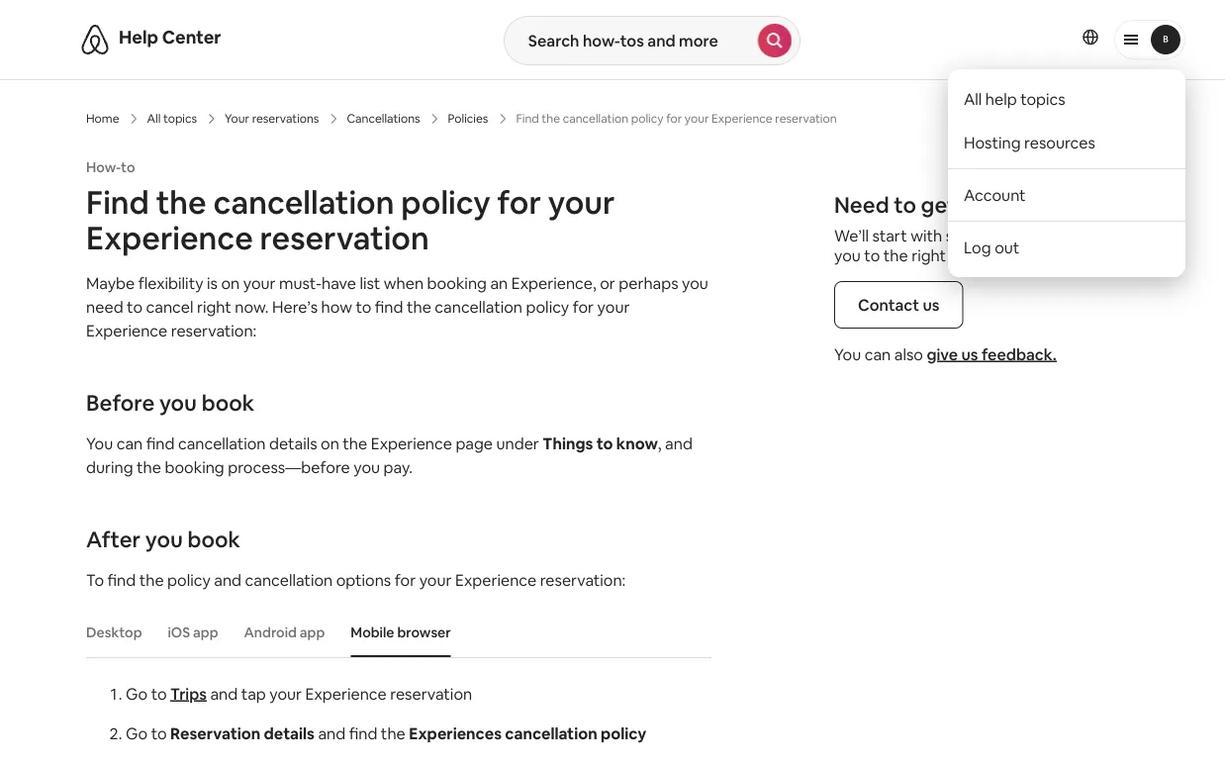 Task type: describe. For each thing, give the bounding box(es) containing it.
all for all topics
[[147, 111, 161, 126]]

go to reservation details and find the experiences cancellation policy
[[126, 723, 647, 743]]

experience,
[[511, 273, 597, 293]]

find right to
[[107, 570, 136, 590]]

policy inside maybe flexibility is on your must-have list when booking an experience, or perhaps you need to cancel right now. here's how to find the cancellation policy for your experience reservation:
[[526, 296, 569, 317]]

1 vertical spatial get
[[1095, 225, 1120, 245]]

hosting
[[964, 132, 1021, 152]]

1 vertical spatial reservation:
[[540, 570, 626, 590]]

to down list
[[356, 296, 372, 317]]

find
[[86, 181, 149, 223]]

when
[[384, 273, 424, 293]]

before you book
[[86, 389, 255, 417]]

0 vertical spatial get
[[921, 191, 957, 219]]

contact
[[858, 294, 920, 315]]

contact us link
[[834, 281, 964, 329]]

book for before you book
[[202, 389, 255, 417]]

feedback.
[[982, 344, 1057, 364]]

to
[[86, 570, 104, 590]]

app for ios app
[[193, 624, 218, 641]]

help
[[986, 89, 1017, 109]]

your reservations
[[225, 111, 319, 126]]

find inside maybe flexibility is on your must-have list when booking an experience, or perhaps you need to cancel right now. here's how to find the cancellation policy for your experience reservation:
[[375, 296, 403, 317]]

mobile
[[351, 624, 394, 641]]

desktop button
[[76, 614, 152, 651]]

ios app button
[[158, 614, 228, 651]]

under
[[496, 433, 539, 453]]

before
[[86, 389, 155, 417]]

how
[[321, 296, 352, 317]]

home
[[86, 111, 119, 126]]

or
[[600, 273, 615, 293]]

give us feedback. link
[[927, 344, 1057, 364]]

the left experiences on the bottom left
[[381, 723, 406, 743]]

account
[[964, 185, 1026, 205]]

reservation
[[170, 723, 261, 743]]

1 vertical spatial us
[[962, 344, 978, 364]]

cancellation inside maybe flexibility is on your must-have list when booking an experience, or perhaps you need to cancel right now. here's how to find the cancellation policy for your experience reservation:
[[435, 296, 523, 317]]

policy inside find the cancellation policy for your experience reservation
[[401, 181, 491, 223]]

and inside need to get in touch? we'll start with some questions and get you to the right place.
[[1064, 225, 1092, 245]]

list
[[360, 273, 380, 293]]

after
[[86, 525, 141, 553]]

trips link
[[170, 683, 207, 704]]

how-
[[86, 158, 121, 176]]

your down or
[[597, 296, 630, 317]]

main navigation menu image
[[1151, 25, 1181, 54]]

0 vertical spatial us
[[923, 294, 940, 315]]

, and during the booking process—before you pay.
[[86, 433, 693, 477]]

mobile browser button
[[341, 614, 461, 651]]

must-
[[279, 273, 322, 293]]

help center link
[[119, 26, 221, 49]]

can for also
[[865, 344, 891, 364]]

during
[[86, 457, 133, 477]]

perhaps
[[619, 273, 679, 293]]

find down the go to trips and tap your experience reservation
[[349, 723, 377, 743]]

reservations
[[252, 111, 319, 126]]

and inside , and during the booking process—before you pay.
[[665, 433, 693, 453]]

desktop
[[86, 624, 142, 641]]

go to trips and tap your experience reservation
[[126, 683, 472, 704]]

to right need
[[127, 296, 143, 317]]

the up process—before
[[343, 433, 367, 453]]

android
[[244, 624, 297, 641]]

the inside , and during the booking process—before you pay.
[[137, 457, 161, 477]]

need
[[86, 296, 123, 317]]

how-to
[[86, 158, 135, 176]]

topics inside all topics "link"
[[163, 111, 197, 126]]

all help topics
[[964, 89, 1066, 109]]

need
[[834, 191, 889, 219]]

need to get in touch? we'll start with some questions and get you to the right place.
[[834, 191, 1120, 265]]

help
[[119, 26, 158, 49]]

your inside find the cancellation policy for your experience reservation
[[548, 181, 615, 223]]

your up now. at left top
[[243, 273, 276, 293]]

tap
[[241, 683, 266, 704]]

we'll
[[834, 225, 869, 245]]

experience inside maybe flexibility is on your must-have list when booking an experience, or perhaps you need to cancel right now. here's how to find the cancellation policy for your experience reservation:
[[86, 320, 167, 341]]

all topics link
[[147, 111, 197, 127]]

maybe
[[86, 273, 135, 293]]

your up browser
[[419, 570, 452, 590]]

hosting resources
[[964, 132, 1096, 152]]

out
[[995, 237, 1020, 257]]

you right before
[[159, 389, 197, 417]]

is
[[207, 273, 218, 293]]

with
[[911, 225, 942, 245]]

ios
[[168, 624, 190, 641]]

your
[[225, 111, 249, 126]]

your right 'tap'
[[269, 683, 302, 704]]

hosting resources link
[[964, 132, 1170, 152]]

you inside need to get in touch? we'll start with some questions and get you to the right place.
[[834, 245, 861, 265]]

account link
[[964, 185, 1170, 205]]

you inside , and during the booking process—before you pay.
[[354, 457, 380, 477]]

right inside maybe flexibility is on your must-have list when booking an experience, or perhaps you need to cancel right now. here's how to find the cancellation policy for your experience reservation:
[[197, 296, 231, 317]]

have
[[322, 273, 356, 293]]

2 vertical spatial for
[[395, 570, 416, 590]]

for inside maybe flexibility is on your must-have list when booking an experience, or perhaps you need to cancel right now. here's how to find the cancellation policy for your experience reservation:
[[573, 296, 594, 317]]

you can find cancellation details on the experience page under things to know
[[86, 433, 658, 453]]

trips
[[170, 683, 207, 704]]

and left 'tap'
[[210, 683, 238, 704]]

home link
[[86, 111, 119, 127]]



Task type: vqa. For each thing, say whether or not it's contained in the screenshot.
Android app button
yes



Task type: locate. For each thing, give the bounding box(es) containing it.
you right "after"
[[145, 525, 183, 553]]

can for find
[[117, 433, 143, 453]]

reservation: inside maybe flexibility is on your must-have list when booking an experience, or perhaps you need to cancel right now. here's how to find the cancellation policy for your experience reservation:
[[171, 320, 257, 341]]

you inside maybe flexibility is on your must-have list when booking an experience, or perhaps you need to cancel right now. here's how to find the cancellation policy for your experience reservation:
[[682, 273, 709, 293]]

1 vertical spatial on
[[321, 433, 339, 453]]

reservation:
[[171, 320, 257, 341], [540, 570, 626, 590]]

1 app from the left
[[193, 624, 218, 641]]

to down need
[[864, 245, 880, 265]]

to left trips link
[[151, 683, 167, 704]]

can up during
[[117, 433, 143, 453]]

start
[[873, 225, 907, 245]]

cancellation down before you book
[[178, 433, 266, 453]]

0 horizontal spatial for
[[395, 570, 416, 590]]

go left trips link
[[126, 683, 148, 704]]

touch?
[[984, 191, 1055, 219]]

can left also
[[865, 344, 891, 364]]

2 go from the top
[[126, 723, 148, 743]]

cancellations link
[[347, 111, 420, 127]]

1 horizontal spatial can
[[865, 344, 891, 364]]

1 vertical spatial reservation
[[390, 683, 472, 704]]

booking
[[427, 273, 487, 293], [165, 457, 224, 477]]

0 horizontal spatial get
[[921, 191, 957, 219]]

go for go to reservation details and find the experiences cancellation policy
[[126, 723, 148, 743]]

to left reservation
[[151, 723, 167, 743]]

you left also
[[834, 344, 861, 364]]

tab list
[[76, 608, 712, 657]]

after you book
[[86, 525, 240, 553]]

to up find
[[121, 158, 135, 176]]

you down you can find cancellation details on the experience page under things to know
[[354, 457, 380, 477]]

process—before
[[228, 457, 350, 477]]

topics left the your
[[163, 111, 197, 126]]

us
[[923, 294, 940, 315], [962, 344, 978, 364]]

0 vertical spatial right
[[912, 245, 946, 265]]

find down when
[[375, 296, 403, 317]]

to find the policy and cancellation options for your experience reservation:
[[86, 570, 626, 590]]

0 vertical spatial reservation
[[260, 217, 429, 258]]

1 vertical spatial you
[[86, 433, 113, 453]]

0 vertical spatial booking
[[427, 273, 487, 293]]

app right android
[[300, 624, 325, 641]]

for up an at left
[[498, 181, 541, 223]]

0 vertical spatial on
[[221, 273, 240, 293]]

resources
[[1025, 132, 1096, 152]]

help center
[[119, 26, 221, 49]]

0 vertical spatial for
[[498, 181, 541, 223]]

get left in
[[921, 191, 957, 219]]

us right give at right top
[[962, 344, 978, 364]]

to up start
[[894, 191, 917, 219]]

the inside maybe flexibility is on your must-have list when booking an experience, or perhaps you need to cancel right now. here's how to find the cancellation policy for your experience reservation:
[[407, 296, 431, 317]]

in
[[961, 191, 979, 219]]

and
[[1064, 225, 1092, 245], [665, 433, 693, 453], [214, 570, 242, 590], [210, 683, 238, 704], [318, 723, 346, 743]]

cancellation inside find the cancellation policy for your experience reservation
[[213, 181, 395, 223]]

all for all help topics
[[964, 89, 982, 109]]

1 horizontal spatial for
[[498, 181, 541, 223]]

1 vertical spatial can
[[117, 433, 143, 453]]

and up ios app button at the left bottom
[[214, 570, 242, 590]]

go left reservation
[[126, 723, 148, 743]]

find the cancellation policy for your experience reservation
[[86, 181, 615, 258]]

1 vertical spatial right
[[197, 296, 231, 317]]

an
[[490, 273, 508, 293]]

cancellation right experiences on the bottom left
[[505, 723, 598, 743]]

and right ,
[[665, 433, 693, 453]]

policies link
[[448, 111, 488, 127]]

experience
[[86, 217, 253, 258], [86, 320, 167, 341], [371, 433, 452, 453], [455, 570, 537, 590], [305, 683, 387, 704]]

reservation up "have" at the top left
[[260, 217, 429, 258]]

us right contact
[[923, 294, 940, 315]]

0 vertical spatial details
[[269, 433, 317, 453]]

all right home on the left of page
[[147, 111, 161, 126]]

1 horizontal spatial on
[[321, 433, 339, 453]]

policy
[[401, 181, 491, 223], [526, 296, 569, 317], [167, 570, 211, 590], [601, 723, 647, 743]]

find
[[375, 296, 403, 317], [146, 433, 175, 453], [107, 570, 136, 590], [349, 723, 377, 743]]

questions
[[990, 225, 1061, 245]]

your reservations link
[[225, 111, 319, 127]]

the left with
[[884, 245, 908, 265]]

0 horizontal spatial reservation:
[[171, 320, 257, 341]]

all left help
[[964, 89, 982, 109]]

book for after you book
[[188, 525, 240, 553]]

1 horizontal spatial reservation:
[[540, 570, 626, 590]]

you right perhaps
[[682, 273, 709, 293]]

to
[[121, 158, 135, 176], [894, 191, 917, 219], [864, 245, 880, 265], [127, 296, 143, 317], [356, 296, 372, 317], [597, 433, 613, 453], [151, 683, 167, 704], [151, 723, 167, 743]]

the right during
[[137, 457, 161, 477]]

on
[[221, 273, 240, 293], [321, 433, 339, 453]]

cancellation up android app
[[245, 570, 333, 590]]

details up process—before
[[269, 433, 317, 453]]

place.
[[950, 245, 993, 265]]

on inside maybe flexibility is on your must-have list when booking an experience, or perhaps you need to cancel right now. here's how to find the cancellation policy for your experience reservation:
[[221, 273, 240, 293]]

booking left an at left
[[427, 273, 487, 293]]

reservation
[[260, 217, 429, 258], [390, 683, 472, 704]]

some
[[946, 225, 986, 245]]

and down the go to trips and tap your experience reservation
[[318, 723, 346, 743]]

to left know
[[597, 433, 613, 453]]

on right is on the left top
[[221, 273, 240, 293]]

the inside need to get in touch? we'll start with some questions and get you to the right place.
[[884, 245, 908, 265]]

ios app
[[168, 624, 218, 641]]

all inside "link"
[[147, 111, 161, 126]]

for inside find the cancellation policy for your experience reservation
[[498, 181, 541, 223]]

topics
[[1021, 89, 1066, 109], [163, 111, 197, 126]]

0 vertical spatial go
[[126, 683, 148, 704]]

you left start
[[834, 245, 861, 265]]

your up or
[[548, 181, 615, 223]]

0 vertical spatial can
[[865, 344, 891, 364]]

now.
[[235, 296, 269, 317]]

all
[[964, 89, 982, 109], [147, 111, 161, 126]]

tab list containing desktop
[[76, 608, 712, 657]]

1 vertical spatial book
[[188, 525, 240, 553]]

all topics
[[147, 111, 197, 126]]

you for you can also give us feedback.
[[834, 344, 861, 364]]

topics right help
[[1021, 89, 1066, 109]]

go
[[126, 683, 148, 704], [126, 723, 148, 743]]

on up process—before
[[321, 433, 339, 453]]

right down is on the left top
[[197, 296, 231, 317]]

0 horizontal spatial app
[[193, 624, 218, 641]]

booking down before you book
[[165, 457, 224, 477]]

log
[[964, 237, 991, 257]]

1 vertical spatial go
[[126, 723, 148, 743]]

the inside find the cancellation policy for your experience reservation
[[156, 181, 207, 223]]

the
[[156, 181, 207, 223], [884, 245, 908, 265], [407, 296, 431, 317], [343, 433, 367, 453], [137, 457, 161, 477], [139, 570, 164, 590], [381, 723, 406, 743]]

1 vertical spatial all
[[147, 111, 161, 126]]

1 vertical spatial for
[[573, 296, 594, 317]]

1 horizontal spatial get
[[1095, 225, 1120, 245]]

0 horizontal spatial us
[[923, 294, 940, 315]]

cancellation down an at left
[[435, 296, 523, 317]]

find down before you book
[[146, 433, 175, 453]]

contact us
[[858, 294, 940, 315]]

cancellations
[[347, 111, 420, 126]]

0 horizontal spatial topics
[[163, 111, 197, 126]]

1 vertical spatial topics
[[163, 111, 197, 126]]

mobile browser
[[351, 624, 451, 641]]

options
[[336, 570, 391, 590]]

also
[[895, 344, 923, 364]]

0 vertical spatial topics
[[1021, 89, 1066, 109]]

1 horizontal spatial you
[[834, 344, 861, 364]]

cancellation
[[213, 181, 395, 223], [435, 296, 523, 317], [178, 433, 266, 453], [245, 570, 333, 590], [505, 723, 598, 743]]

all help topics link
[[964, 89, 1170, 109]]

1 horizontal spatial us
[[962, 344, 978, 364]]

and down account "link"
[[1064, 225, 1092, 245]]

get down account "link"
[[1095, 225, 1120, 245]]

0 vertical spatial book
[[202, 389, 255, 417]]

book up process—before
[[202, 389, 255, 417]]

you
[[834, 344, 861, 364], [86, 433, 113, 453]]

app inside button
[[300, 624, 325, 641]]

1 vertical spatial details
[[264, 723, 315, 743]]

cancellation up must-
[[213, 181, 395, 223]]

1 horizontal spatial all
[[964, 89, 982, 109]]

log out link
[[964, 237, 1170, 257]]

0 horizontal spatial you
[[86, 433, 113, 453]]

reservation up experiences on the bottom left
[[390, 683, 472, 704]]

1 horizontal spatial app
[[300, 624, 325, 641]]

you up during
[[86, 433, 113, 453]]

android app button
[[234, 614, 335, 651]]

1 go from the top
[[126, 683, 148, 704]]

give
[[927, 344, 958, 364]]

right inside need to get in touch? we'll start with some questions and get you to the right place.
[[912, 245, 946, 265]]

pay.
[[384, 457, 413, 477]]

android app
[[244, 624, 325, 641]]

app right ios
[[193, 624, 218, 641]]

you can also give us feedback.
[[834, 344, 1057, 364]]

booking inside maybe flexibility is on your must-have list when booking an experience, or perhaps you need to cancel right now. here's how to find the cancellation policy for your experience reservation:
[[427, 273, 487, 293]]

0 horizontal spatial can
[[117, 433, 143, 453]]

0 vertical spatial reservation:
[[171, 320, 257, 341]]

policies
[[448, 111, 488, 126]]

2 app from the left
[[300, 624, 325, 641]]

right left place.
[[912, 245, 946, 265]]

flexibility
[[138, 273, 203, 293]]

0 horizontal spatial right
[[197, 296, 231, 317]]

None search field
[[504, 16, 801, 65]]

0 horizontal spatial all
[[147, 111, 161, 126]]

maybe flexibility is on your must-have list when booking an experience, or perhaps you need to cancel right now. here's how to find the cancellation policy for your experience reservation:
[[86, 273, 709, 341]]

app for android app
[[300, 624, 325, 641]]

page
[[456, 433, 493, 453]]

things
[[543, 433, 593, 453]]

browser
[[397, 624, 451, 641]]

can
[[865, 344, 891, 364], [117, 433, 143, 453]]

booking inside , and during the booking process—before you pay.
[[165, 457, 224, 477]]

for right options on the left
[[395, 570, 416, 590]]

you for you can find cancellation details on the experience page under things to know
[[86, 433, 113, 453]]

0 vertical spatial all
[[964, 89, 982, 109]]

log out
[[964, 237, 1020, 257]]

here's
[[272, 296, 318, 317]]

center
[[162, 26, 221, 49]]

,
[[658, 433, 662, 453]]

0 horizontal spatial on
[[221, 273, 240, 293]]

app inside button
[[193, 624, 218, 641]]

right
[[912, 245, 946, 265], [197, 296, 231, 317]]

reservation for and
[[390, 683, 472, 704]]

the right find
[[156, 181, 207, 223]]

0 vertical spatial you
[[834, 344, 861, 364]]

go for go to trips and tap your experience reservation
[[126, 683, 148, 704]]

2 horizontal spatial for
[[573, 296, 594, 317]]

book up ios app button at the left bottom
[[188, 525, 240, 553]]

know
[[617, 433, 658, 453]]

you
[[834, 245, 861, 265], [682, 273, 709, 293], [159, 389, 197, 417], [354, 457, 380, 477], [145, 525, 183, 553]]

get
[[921, 191, 957, 219], [1095, 225, 1120, 245]]

the down after you book
[[139, 570, 164, 590]]

airbnb homepage image
[[79, 24, 111, 55]]

cancel
[[146, 296, 194, 317]]

1 horizontal spatial booking
[[427, 273, 487, 293]]

details
[[269, 433, 317, 453], [264, 723, 315, 743]]

reservation inside find the cancellation policy for your experience reservation
[[260, 217, 429, 258]]

for down experience,
[[573, 296, 594, 317]]

1 vertical spatial booking
[[165, 457, 224, 477]]

1 horizontal spatial right
[[912, 245, 946, 265]]

0 horizontal spatial booking
[[165, 457, 224, 477]]

experiences
[[409, 723, 502, 743]]

experience inside find the cancellation policy for your experience reservation
[[86, 217, 253, 258]]

the down when
[[407, 296, 431, 317]]

reservation for policy
[[260, 217, 429, 258]]

details down the go to trips and tap your experience reservation
[[264, 723, 315, 743]]

1 horizontal spatial topics
[[1021, 89, 1066, 109]]



